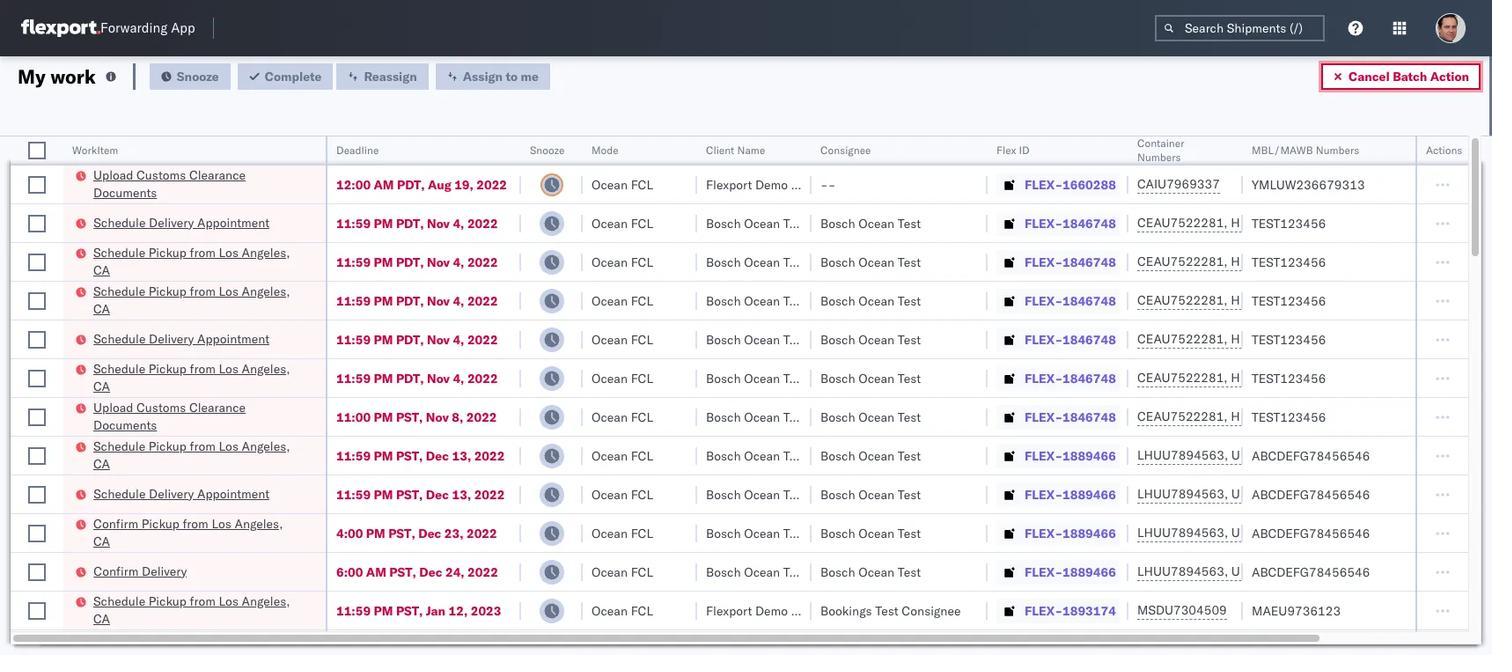 Task type: describe. For each thing, give the bounding box(es) containing it.
8 ocean fcl from the top
[[592, 448, 653, 464]]

1 flex- from the top
[[1025, 177, 1063, 192]]

flexport demo consignee for --
[[706, 177, 850, 192]]

3 ceau7522281, from the top
[[1138, 292, 1228, 308]]

4, for 1st schedule delivery appointment link
[[453, 215, 464, 231]]

1846748 for first schedule pickup from los angeles, ca link
[[1063, 254, 1116, 270]]

aug
[[428, 177, 451, 192]]

4 1889466 from the top
[[1063, 564, 1116, 580]]

4 ceau7522281, from the top
[[1138, 331, 1228, 347]]

11:59 pm pst, jan 12, 2023
[[336, 603, 501, 619]]

flexport demo consignee for bookings test consignee
[[706, 603, 850, 619]]

appointment for first schedule delivery appointment link from the bottom of the page
[[197, 486, 269, 501]]

3 flex- from the top
[[1025, 254, 1063, 270]]

demo for --
[[755, 177, 788, 192]]

7 flex- from the top
[[1025, 409, 1063, 425]]

client
[[706, 144, 735, 157]]

5 schedule pickup from los angeles, ca link from the top
[[93, 592, 303, 627]]

4, for 4th schedule pickup from los angeles, ca link from the bottom of the page
[[453, 293, 464, 309]]

lhuu7894563, for schedule pickup from los angeles, ca
[[1138, 447, 1228, 463]]

schedule pickup from los angeles, ca for 3rd schedule pickup from los angeles, ca link from the bottom of the page
[[93, 361, 290, 394]]

uetu5238478 for confirm pickup from los angeles, ca
[[1232, 525, 1317, 541]]

pdt, for 3rd schedule pickup from los angeles, ca link from the bottom of the page
[[396, 370, 424, 386]]

container
[[1138, 136, 1185, 150]]

4 test123456 from the top
[[1252, 332, 1326, 347]]

4:00 pm pst, dec 23, 2022
[[336, 525, 497, 541]]

customs for 12:00
[[137, 167, 186, 183]]

am for pdt,
[[374, 177, 394, 192]]

flex-1846748 for upload customs clearance documents link corresponding to 11:00 pm pst, nov 8, 2022
[[1025, 409, 1116, 425]]

resize handle column header for mode
[[676, 136, 697, 655]]

confirm delivery link
[[93, 562, 187, 580]]

container numbers button
[[1129, 133, 1226, 165]]

ymluw236679313
[[1252, 177, 1365, 192]]

lhuu7894563, for confirm pickup from los angeles, ca
[[1138, 525, 1228, 541]]

flex-1846748 for 3rd schedule pickup from los angeles, ca link from the bottom of the page
[[1025, 370, 1116, 386]]

3 schedule delivery appointment from the top
[[93, 486, 269, 501]]

9 flex- from the top
[[1025, 486, 1063, 502]]

3 11:59 pm pdt, nov 4, 2022 from the top
[[336, 293, 498, 309]]

hlxu8034992 for first schedule pickup from los angeles, ca link
[[1324, 254, 1411, 269]]

4 flex- from the top
[[1025, 293, 1063, 309]]

7 ocean fcl from the top
[[592, 409, 653, 425]]

confirm pickup from los angeles, ca
[[93, 516, 283, 549]]

nov for 3rd schedule pickup from los angeles, ca link from the bottom of the page
[[427, 370, 450, 386]]

forwarding
[[100, 20, 168, 37]]

lhuu7894563, uetu5238478 for confirm pickup from los angeles, ca
[[1138, 525, 1317, 541]]

upload customs clearance documents for 11:00
[[93, 399, 246, 433]]

4 resize handle column header from the left
[[562, 136, 583, 655]]

abcdefg78456546 for schedule pickup from los angeles, ca
[[1252, 448, 1370, 464]]

clearance for 11:00 pm pst, nov 8, 2022
[[189, 399, 246, 415]]

4 flex-1889466 from the top
[[1025, 564, 1116, 580]]

deadline button
[[328, 140, 504, 158]]

cancel batch action
[[1349, 68, 1470, 84]]

2 flex- from the top
[[1025, 215, 1063, 231]]

delivery for 1st schedule delivery appointment link
[[149, 214, 194, 230]]

2 ca from the top
[[93, 301, 110, 317]]

11 resize handle column header from the left
[[1448, 136, 1469, 655]]

my work
[[18, 64, 96, 88]]

consignee inside consignee button
[[821, 144, 871, 157]]

dec for confirm pickup from los angeles, ca
[[418, 525, 441, 541]]

5 hlxu6269489, from the top
[[1231, 370, 1321, 386]]

5 11:59 pm pdt, nov 4, 2022 from the top
[[336, 370, 498, 386]]

name
[[737, 144, 765, 157]]

2 schedule pickup from los angeles, ca link from the top
[[93, 282, 303, 317]]

schedule pickup from los angeles, ca for fifth schedule pickup from los angeles, ca link from the top of the page
[[93, 593, 290, 626]]

4 11:59 pm pdt, nov 4, 2022 from the top
[[336, 332, 498, 347]]

1893174
[[1063, 603, 1116, 619]]

upload for 11:00 pm pst, nov 8, 2022
[[93, 399, 133, 415]]

pm for 4th schedule pickup from los angeles, ca link from the bottom of the page
[[374, 293, 393, 309]]

los inside confirm pickup from los angeles, ca
[[212, 516, 231, 531]]

bookings test consignee
[[821, 603, 961, 619]]

snooze
[[530, 144, 565, 157]]

6 schedule from the top
[[93, 438, 145, 454]]

hlxu8034992 for 1st schedule delivery appointment link
[[1324, 215, 1411, 231]]

action
[[1431, 68, 1470, 84]]

abcdefg78456546 for confirm pickup from los angeles, ca
[[1252, 525, 1370, 541]]

work
[[50, 64, 96, 88]]

6 ca from the top
[[93, 611, 110, 626]]

flex-1846748 for second schedule delivery appointment link
[[1025, 332, 1116, 347]]

flex id button
[[988, 140, 1111, 158]]

from for confirm pickup from los angeles, ca link
[[183, 516, 208, 531]]

4 ocean fcl from the top
[[592, 293, 653, 309]]

2 - from the left
[[828, 177, 836, 192]]

5 schedule pickup from los angeles, ca button from the top
[[93, 592, 303, 629]]

5 ceau7522281, from the top
[[1138, 370, 1228, 386]]

ceau7522281, hlxu6269489, hlxu8034992 for upload customs clearance documents link corresponding to 11:00 pm pst, nov 8, 2022
[[1138, 409, 1411, 424]]

6 test123456 from the top
[[1252, 409, 1326, 425]]

11:00
[[336, 409, 371, 425]]

flexport. image
[[21, 19, 100, 37]]

4, for second schedule delivery appointment link
[[453, 332, 464, 347]]

lhuu7894563, uetu5238478 for schedule delivery appointment
[[1138, 486, 1317, 502]]

2 schedule delivery appointment link from the top
[[93, 330, 269, 347]]

flex
[[997, 144, 1016, 157]]

4 uetu5238478 from the top
[[1232, 564, 1317, 579]]

4 schedule from the top
[[93, 331, 145, 346]]

5 test123456 from the top
[[1252, 370, 1326, 386]]

4 hlxu6269489, from the top
[[1231, 331, 1321, 347]]

2 schedule pickup from los angeles, ca button from the top
[[93, 282, 303, 319]]

mode
[[592, 144, 619, 157]]

1 schedule pickup from los angeles, ca button from the top
[[93, 243, 303, 280]]

10 ocean fcl from the top
[[592, 525, 653, 541]]

mbl/mawb numbers
[[1252, 144, 1360, 157]]

10 flex- from the top
[[1025, 525, 1063, 541]]

caiu7969337
[[1138, 176, 1220, 192]]

pst, down 11:00 pm pst, nov 8, 2022
[[396, 448, 423, 464]]

dec left 24,
[[419, 564, 442, 580]]

forwarding app
[[100, 20, 195, 37]]

2 hlxu6269489, from the top
[[1231, 254, 1321, 269]]

1 schedule delivery appointment link from the top
[[93, 214, 269, 231]]

forwarding app link
[[21, 19, 195, 37]]

12 flex- from the top
[[1025, 603, 1063, 619]]

hlxu8034992 for second schedule delivery appointment link
[[1324, 331, 1411, 347]]

workitem
[[72, 144, 118, 157]]

2 schedule delivery appointment from the top
[[93, 331, 269, 346]]

pst, up 4:00 pm pst, dec 23, 2022
[[396, 486, 423, 502]]

lhuu7894563, for schedule delivery appointment
[[1138, 486, 1228, 502]]

4 ca from the top
[[93, 456, 110, 471]]

1 schedule delivery appointment button from the top
[[93, 214, 269, 233]]

clearance for 12:00 am pdt, aug 19, 2022
[[189, 167, 246, 183]]

nov for 1st schedule delivery appointment link
[[427, 215, 450, 231]]

fcl for first schedule delivery appointment link from the bottom of the page
[[631, 486, 653, 502]]

appointment for 1st schedule delivery appointment link
[[197, 214, 269, 230]]

8,
[[452, 409, 463, 425]]

3 ocean fcl from the top
[[592, 254, 653, 270]]

11 fcl from the top
[[631, 564, 653, 580]]

cancel batch action button
[[1322, 63, 1481, 89]]

delivery for confirm delivery link
[[142, 563, 187, 579]]

24,
[[445, 564, 465, 580]]

6 hlxu6269489, from the top
[[1231, 409, 1321, 424]]

pst, down 4:00 pm pst, dec 23, 2022
[[389, 564, 416, 580]]

6 flex- from the top
[[1025, 370, 1063, 386]]

1 schedule pickup from los angeles, ca link from the top
[[93, 243, 303, 279]]

13, for schedule delivery appointment
[[452, 486, 471, 502]]

2 ocean fcl from the top
[[592, 215, 653, 231]]

confirm delivery button
[[93, 562, 187, 582]]

mbl/mawb numbers button
[[1243, 140, 1446, 158]]

1846748 for 3rd schedule pickup from los angeles, ca link from the bottom of the page
[[1063, 370, 1116, 386]]

3 schedule pickup from los angeles, ca button from the top
[[93, 360, 303, 397]]

4 schedule pickup from los angeles, ca link from the top
[[93, 437, 303, 472]]

hlxu8034992 for upload customs clearance documents link corresponding to 11:00 pm pst, nov 8, 2022
[[1324, 409, 1411, 424]]

fcl for confirm pickup from los angeles, ca link
[[631, 525, 653, 541]]

resize handle column header for deadline
[[500, 136, 521, 655]]

nov for first schedule pickup from los angeles, ca link
[[427, 254, 450, 270]]

7 schedule from the top
[[93, 486, 145, 501]]

6 ceau7522281, from the top
[[1138, 409, 1228, 424]]

3 schedule pickup from los angeles, ca link from the top
[[93, 360, 303, 395]]

pdt, for first schedule pickup from los angeles, ca link
[[396, 254, 424, 270]]

ceau7522281, hlxu6269489, hlxu8034992 for first schedule pickup from los angeles, ca link
[[1138, 254, 1411, 269]]

3 ca from the top
[[93, 378, 110, 394]]

documents for 12:00 am pdt, aug 19, 2022
[[93, 184, 157, 200]]

2 schedule from the top
[[93, 244, 145, 260]]

confirm pickup from los angeles, ca link
[[93, 515, 303, 550]]

5 ocean fcl from the top
[[592, 332, 653, 347]]

2 11:59 pm pdt, nov 4, 2022 from the top
[[336, 254, 498, 270]]

pdt, for 1st schedule delivery appointment link
[[396, 215, 424, 231]]

4 schedule pickup from los angeles, ca button from the top
[[93, 437, 303, 474]]

fcl for 4th schedule pickup from los angeles, ca link from the bottom of the page
[[631, 293, 653, 309]]

from for 2nd schedule pickup from los angeles, ca link from the bottom of the page
[[190, 438, 216, 454]]

19,
[[454, 177, 474, 192]]

3 schedule from the top
[[93, 283, 145, 299]]

fcl for 3rd schedule pickup from los angeles, ca link from the bottom of the page
[[631, 370, 653, 386]]

customs for 11:00
[[137, 399, 186, 415]]

5 flex- from the top
[[1025, 332, 1063, 347]]

demo for bookings test consignee
[[755, 603, 788, 619]]

11 ocean fcl from the top
[[592, 564, 653, 580]]

abcdefg78456546 for schedule delivery appointment
[[1252, 486, 1370, 502]]

8 flex- from the top
[[1025, 448, 1063, 464]]

11:59 for fifth schedule pickup from los angeles, ca link from the top of the page
[[336, 603, 371, 619]]

cancel
[[1349, 68, 1390, 84]]

pdt, for upload customs clearance documents link associated with 12:00 am pdt, aug 19, 2022
[[397, 177, 425, 192]]

fcl for 2nd schedule pickup from los angeles, ca link from the bottom of the page
[[631, 448, 653, 464]]

resize handle column header for client name
[[791, 136, 812, 655]]

flex-1846748 for first schedule pickup from los angeles, ca link
[[1025, 254, 1116, 270]]

flex-1846748 for 4th schedule pickup from los angeles, ca link from the bottom of the page
[[1025, 293, 1116, 309]]

flex-1893174
[[1025, 603, 1116, 619]]

confirm for confirm pickup from los angeles, ca
[[93, 516, 138, 531]]

1 - from the left
[[821, 177, 828, 192]]

dec for schedule delivery appointment
[[426, 486, 449, 502]]

pickup inside confirm pickup from los angeles, ca
[[142, 516, 180, 531]]

from for fifth schedule pickup from los angeles, ca link from the top of the page
[[190, 593, 216, 609]]

2 ceau7522281, from the top
[[1138, 254, 1228, 269]]

jan
[[426, 603, 446, 619]]

11:59 pm pst, dec 13, 2022 for schedule pickup from los angeles, ca
[[336, 448, 505, 464]]



Task type: locate. For each thing, give the bounding box(es) containing it.
workitem button
[[63, 140, 308, 158]]

8 resize handle column header from the left
[[1108, 136, 1129, 655]]

2 clearance from the top
[[189, 399, 246, 415]]

nov for second schedule delivery appointment link
[[427, 332, 450, 347]]

12 ocean fcl from the top
[[592, 603, 653, 619]]

numbers up ymluw236679313
[[1316, 144, 1360, 157]]

1 clearance from the top
[[189, 167, 246, 183]]

1 fcl from the top
[[631, 177, 653, 192]]

hlxu8034992 for 4th schedule pickup from los angeles, ca link from the bottom of the page
[[1324, 292, 1411, 308]]

confirm pickup from los angeles, ca button
[[93, 515, 303, 552]]

confirm inside confirm pickup from los angeles, ca
[[93, 516, 138, 531]]

pm for fifth schedule pickup from los angeles, ca link from the top of the page
[[374, 603, 393, 619]]

5 1846748 from the top
[[1063, 370, 1116, 386]]

1 schedule from the top
[[93, 214, 145, 230]]

4 flex-1846748 from the top
[[1025, 332, 1116, 347]]

client name button
[[697, 140, 794, 158]]

1 upload customs clearance documents button from the top
[[93, 166, 303, 203]]

1846748
[[1063, 215, 1116, 231], [1063, 254, 1116, 270], [1063, 293, 1116, 309], [1063, 332, 1116, 347], [1063, 370, 1116, 386], [1063, 409, 1116, 425]]

0 vertical spatial flexport demo consignee
[[706, 177, 850, 192]]

8 schedule from the top
[[93, 593, 145, 609]]

demo left bookings
[[755, 603, 788, 619]]

9 ocean fcl from the top
[[592, 486, 653, 502]]

demo
[[755, 177, 788, 192], [755, 603, 788, 619]]

upload customs clearance documents button
[[93, 166, 303, 203], [93, 398, 303, 435]]

1 11:59 pm pdt, nov 4, 2022 from the top
[[336, 215, 498, 231]]

schedule pickup from los angeles, ca for first schedule pickup from los angeles, ca link
[[93, 244, 290, 278]]

4 lhuu7894563, uetu5238478 from the top
[[1138, 564, 1317, 579]]

schedule
[[93, 214, 145, 230], [93, 244, 145, 260], [93, 283, 145, 299], [93, 331, 145, 346], [93, 361, 145, 376], [93, 438, 145, 454], [93, 486, 145, 501], [93, 593, 145, 609]]

1 vertical spatial 11:59 pm pst, dec 13, 2022
[[336, 486, 505, 502]]

2 4, from the top
[[453, 254, 464, 270]]

2 confirm from the top
[[93, 563, 138, 579]]

1846748 for upload customs clearance documents link corresponding to 11:00 pm pst, nov 8, 2022
[[1063, 409, 1116, 425]]

2 upload customs clearance documents button from the top
[[93, 398, 303, 435]]

flex-1660288
[[1025, 177, 1116, 192]]

upload customs clearance documents for 12:00
[[93, 167, 246, 200]]

ocean
[[592, 177, 628, 192], [592, 215, 628, 231], [744, 215, 780, 231], [859, 215, 895, 231], [592, 254, 628, 270], [744, 254, 780, 270], [859, 254, 895, 270], [592, 293, 628, 309], [744, 293, 780, 309], [859, 293, 895, 309], [592, 332, 628, 347], [744, 332, 780, 347], [859, 332, 895, 347], [592, 370, 628, 386], [744, 370, 780, 386], [859, 370, 895, 386], [592, 409, 628, 425], [744, 409, 780, 425], [859, 409, 895, 425], [592, 448, 628, 464], [744, 448, 780, 464], [859, 448, 895, 464], [592, 486, 628, 502], [744, 486, 780, 502], [859, 486, 895, 502], [592, 525, 628, 541], [744, 525, 780, 541], [859, 525, 895, 541], [592, 564, 628, 580], [744, 564, 780, 580], [859, 564, 895, 580], [592, 603, 628, 619]]

pm for first schedule delivery appointment link from the bottom of the page
[[374, 486, 393, 502]]

5 schedule pickup from los angeles, ca from the top
[[93, 593, 290, 626]]

5 4, from the top
[[453, 370, 464, 386]]

schedule delivery appointment
[[93, 214, 269, 230], [93, 331, 269, 346], [93, 486, 269, 501]]

3 lhuu7894563, uetu5238478 from the top
[[1138, 525, 1317, 541]]

mbl/mawb
[[1252, 144, 1313, 157]]

1 vertical spatial schedule delivery appointment
[[93, 331, 269, 346]]

1 lhuu7894563, uetu5238478 from the top
[[1138, 447, 1317, 463]]

3 1889466 from the top
[[1063, 525, 1116, 541]]

--
[[821, 177, 836, 192]]

2 flex-1889466 from the top
[[1025, 486, 1116, 502]]

2 resize handle column header from the left
[[305, 136, 326, 655]]

3 test123456 from the top
[[1252, 293, 1326, 309]]

am right 12:00
[[374, 177, 394, 192]]

0 vertical spatial upload customs clearance documents button
[[93, 166, 303, 203]]

11:59 for 3rd schedule pickup from los angeles, ca link from the bottom of the page
[[336, 370, 371, 386]]

numbers for container numbers
[[1138, 151, 1181, 164]]

2 schedule delivery appointment button from the top
[[93, 330, 269, 349]]

2 appointment from the top
[[197, 331, 269, 346]]

resize handle column header for workitem
[[305, 136, 326, 655]]

1 ceau7522281, from the top
[[1138, 215, 1228, 231]]

fcl for first schedule pickup from los angeles, ca link
[[631, 254, 653, 270]]

3 schedule delivery appointment link from the top
[[93, 485, 269, 502]]

abcdefg78456546
[[1252, 448, 1370, 464], [1252, 486, 1370, 502], [1252, 525, 1370, 541], [1252, 564, 1370, 580]]

1 vertical spatial schedule delivery appointment button
[[93, 330, 269, 349]]

1 hlxu6269489, from the top
[[1231, 215, 1321, 231]]

1 vertical spatial 13,
[[452, 486, 471, 502]]

0 horizontal spatial numbers
[[1138, 151, 1181, 164]]

flexport
[[706, 177, 752, 192], [706, 603, 752, 619]]

1889466 for schedule delivery appointment
[[1063, 486, 1116, 502]]

angeles,
[[242, 244, 290, 260], [242, 283, 290, 299], [242, 361, 290, 376], [242, 438, 290, 454], [235, 516, 283, 531], [242, 593, 290, 609]]

flex id
[[997, 144, 1030, 157]]

msdu7304509
[[1138, 602, 1227, 618]]

nov for 4th schedule pickup from los angeles, ca link from the bottom of the page
[[427, 293, 450, 309]]

1 test123456 from the top
[[1252, 215, 1326, 231]]

12:00
[[336, 177, 371, 192]]

11:59 for first schedule delivery appointment link from the bottom of the page
[[336, 486, 371, 502]]

2 vertical spatial appointment
[[197, 486, 269, 501]]

numbers
[[1316, 144, 1360, 157], [1138, 151, 1181, 164]]

0 vertical spatial flexport
[[706, 177, 752, 192]]

0 vertical spatial demo
[[755, 177, 788, 192]]

None checkbox
[[28, 142, 46, 159], [28, 176, 46, 193], [28, 214, 46, 232], [28, 292, 46, 309], [28, 331, 46, 348], [28, 447, 46, 464], [28, 486, 46, 503], [28, 524, 46, 542], [28, 602, 46, 619], [28, 142, 46, 159], [28, 176, 46, 193], [28, 214, 46, 232], [28, 292, 46, 309], [28, 331, 46, 348], [28, 447, 46, 464], [28, 486, 46, 503], [28, 524, 46, 542], [28, 602, 46, 619]]

demo down name
[[755, 177, 788, 192]]

uetu5238478 for schedule delivery appointment
[[1232, 486, 1317, 502]]

ocean fcl
[[592, 177, 653, 192], [592, 215, 653, 231], [592, 254, 653, 270], [592, 293, 653, 309], [592, 332, 653, 347], [592, 370, 653, 386], [592, 409, 653, 425], [592, 448, 653, 464], [592, 486, 653, 502], [592, 525, 653, 541], [592, 564, 653, 580], [592, 603, 653, 619]]

delivery
[[149, 214, 194, 230], [149, 331, 194, 346], [149, 486, 194, 501], [142, 563, 187, 579]]

0 vertical spatial 11:59 pm pst, dec 13, 2022
[[336, 448, 505, 464]]

11:59 pm pst, dec 13, 2022
[[336, 448, 505, 464], [336, 486, 505, 502]]

1 ca from the top
[[93, 262, 110, 278]]

schedule delivery appointment link
[[93, 214, 269, 231], [93, 330, 269, 347], [93, 485, 269, 502]]

11:59 pm pst, dec 13, 2022 for schedule delivery appointment
[[336, 486, 505, 502]]

0 vertical spatial clearance
[[189, 167, 246, 183]]

fcl for upload customs clearance documents link corresponding to 11:00 pm pst, nov 8, 2022
[[631, 409, 653, 425]]

4 fcl from the top
[[631, 293, 653, 309]]

from for 4th schedule pickup from los angeles, ca link from the bottom of the page
[[190, 283, 216, 299]]

2 11:59 pm pst, dec 13, 2022 from the top
[[336, 486, 505, 502]]

0 vertical spatial schedule delivery appointment button
[[93, 214, 269, 233]]

12:00 am pdt, aug 19, 2022
[[336, 177, 507, 192]]

1 vertical spatial clearance
[[189, 399, 246, 415]]

dec down 11:00 pm pst, nov 8, 2022
[[426, 448, 449, 464]]

documents for 11:00 pm pst, nov 8, 2022
[[93, 417, 157, 433]]

container numbers
[[1138, 136, 1185, 164]]

1 vertical spatial am
[[366, 564, 386, 580]]

1 vertical spatial flexport
[[706, 603, 752, 619]]

clearance
[[189, 167, 246, 183], [189, 399, 246, 415]]

1889466 for schedule pickup from los angeles, ca
[[1063, 448, 1116, 464]]

3 resize handle column header from the left
[[500, 136, 521, 655]]

upload customs clearance documents
[[93, 167, 246, 200], [93, 399, 246, 433]]

23,
[[445, 525, 464, 541]]

1889466 for confirm pickup from los angeles, ca
[[1063, 525, 1116, 541]]

schedule pickup from los angeles, ca
[[93, 244, 290, 278], [93, 283, 290, 317], [93, 361, 290, 394], [93, 438, 290, 471], [93, 593, 290, 626]]

numbers inside button
[[1316, 144, 1360, 157]]

bosch ocean test
[[706, 215, 807, 231], [821, 215, 921, 231], [706, 254, 807, 270], [821, 254, 921, 270], [706, 293, 807, 309], [821, 293, 921, 309], [706, 332, 807, 347], [821, 332, 921, 347], [706, 370, 807, 386], [821, 370, 921, 386], [706, 409, 807, 425], [821, 409, 921, 425], [706, 448, 807, 464], [821, 448, 921, 464], [706, 486, 807, 502], [821, 486, 921, 502], [706, 525, 807, 541], [821, 525, 921, 541], [706, 564, 807, 580], [821, 564, 921, 580]]

3 appointment from the top
[[197, 486, 269, 501]]

schedule pickup from los angeles, ca button
[[93, 243, 303, 280], [93, 282, 303, 319], [93, 360, 303, 397], [93, 437, 303, 474], [93, 592, 303, 629]]

pst,
[[396, 409, 423, 425], [396, 448, 423, 464], [396, 486, 423, 502], [388, 525, 415, 541], [389, 564, 416, 580], [396, 603, 423, 619]]

4 schedule pickup from los angeles, ca from the top
[[93, 438, 290, 471]]

numbers inside container numbers
[[1138, 151, 1181, 164]]

pdt,
[[397, 177, 425, 192], [396, 215, 424, 231], [396, 254, 424, 270], [396, 293, 424, 309], [396, 332, 424, 347], [396, 370, 424, 386]]

confirm for confirm delivery
[[93, 563, 138, 579]]

2 customs from the top
[[137, 399, 186, 415]]

los
[[219, 244, 239, 260], [219, 283, 239, 299], [219, 361, 239, 376], [219, 438, 239, 454], [212, 516, 231, 531], [219, 593, 239, 609]]

None checkbox
[[28, 253, 46, 271], [28, 369, 46, 387], [28, 408, 46, 426], [28, 563, 46, 581], [28, 253, 46, 271], [28, 369, 46, 387], [28, 408, 46, 426], [28, 563, 46, 581]]

pdt, for second schedule delivery appointment link
[[396, 332, 424, 347]]

13, up 23,
[[452, 486, 471, 502]]

11 flex- from the top
[[1025, 564, 1063, 580]]

upload customs clearance documents link
[[93, 166, 303, 201], [93, 398, 303, 434]]

upload
[[93, 167, 133, 183], [93, 399, 133, 415]]

am
[[374, 177, 394, 192], [366, 564, 386, 580]]

pst, left jan
[[396, 603, 423, 619]]

resize handle column header for consignee
[[967, 136, 988, 655]]

pst, left 8,
[[396, 409, 423, 425]]

dec
[[426, 448, 449, 464], [426, 486, 449, 502], [418, 525, 441, 541], [419, 564, 442, 580]]

pm for confirm pickup from los angeles, ca link
[[366, 525, 385, 541]]

1 schedule delivery appointment from the top
[[93, 214, 269, 230]]

upload customs clearance documents button for 11:00 pm pst, nov 8, 2022
[[93, 398, 303, 435]]

pm for 3rd schedule pickup from los angeles, ca link from the bottom of the page
[[374, 370, 393, 386]]

0 vertical spatial 13,
[[452, 448, 471, 464]]

batch
[[1393, 68, 1428, 84]]

1 vertical spatial customs
[[137, 399, 186, 415]]

uetu5238478 for schedule pickup from los angeles, ca
[[1232, 447, 1317, 463]]

9 fcl from the top
[[631, 486, 653, 502]]

upload customs clearance documents button for 12:00 am pdt, aug 19, 2022
[[93, 166, 303, 203]]

resize handle column header for flex id
[[1108, 136, 1129, 655]]

5 ceau7522281, hlxu6269489, hlxu8034992 from the top
[[1138, 370, 1411, 386]]

6 1846748 from the top
[[1063, 409, 1116, 425]]

4 abcdefg78456546 from the top
[[1252, 564, 1370, 580]]

4,
[[453, 215, 464, 231], [453, 254, 464, 270], [453, 293, 464, 309], [453, 332, 464, 347], [453, 370, 464, 386]]

1 upload customs clearance documents from the top
[[93, 167, 246, 200]]

1 documents from the top
[[93, 184, 157, 200]]

6:00 am pst, dec 24, 2022
[[336, 564, 498, 580]]

pst, up 6:00 am pst, dec 24, 2022
[[388, 525, 415, 541]]

1 vertical spatial upload customs clearance documents link
[[93, 398, 303, 434]]

3 4, from the top
[[453, 293, 464, 309]]

from inside confirm pickup from los angeles, ca
[[183, 516, 208, 531]]

ceau7522281, hlxu6269489, hlxu8034992 for 3rd schedule pickup from los angeles, ca link from the bottom of the page
[[1138, 370, 1411, 386]]

from
[[190, 244, 216, 260], [190, 283, 216, 299], [190, 361, 216, 376], [190, 438, 216, 454], [183, 516, 208, 531], [190, 593, 216, 609]]

12 fcl from the top
[[631, 603, 653, 619]]

confirm up confirm delivery
[[93, 516, 138, 531]]

resize handle column header
[[42, 136, 63, 655], [305, 136, 326, 655], [500, 136, 521, 655], [562, 136, 583, 655], [676, 136, 697, 655], [791, 136, 812, 655], [967, 136, 988, 655], [1108, 136, 1129, 655], [1222, 136, 1243, 655], [1442, 136, 1463, 655], [1448, 136, 1469, 655]]

deadline
[[336, 144, 379, 157]]

hlxu6269489,
[[1231, 215, 1321, 231], [1231, 254, 1321, 269], [1231, 292, 1321, 308], [1231, 331, 1321, 347], [1231, 370, 1321, 386], [1231, 409, 1321, 424]]

flex-1893174 button
[[997, 598, 1120, 623], [997, 598, 1120, 623]]

1 vertical spatial appointment
[[197, 331, 269, 346]]

confirm delivery
[[93, 563, 187, 579]]

2022
[[477, 177, 507, 192], [467, 215, 498, 231], [467, 254, 498, 270], [467, 293, 498, 309], [467, 332, 498, 347], [467, 370, 498, 386], [466, 409, 497, 425], [474, 448, 505, 464], [474, 486, 505, 502], [467, 525, 497, 541], [468, 564, 498, 580]]

11:59 for 4th schedule pickup from los angeles, ca link from the bottom of the page
[[336, 293, 371, 309]]

2 lhuu7894563, from the top
[[1138, 486, 1228, 502]]

actions
[[1426, 144, 1463, 157]]

4, for first schedule pickup from los angeles, ca link
[[453, 254, 464, 270]]

11:00 pm pst, nov 8, 2022
[[336, 409, 497, 425]]

3 schedule delivery appointment button from the top
[[93, 485, 269, 504]]

resize handle column header for mbl/mawb numbers
[[1442, 136, 1463, 655]]

mode button
[[583, 140, 680, 158]]

confirm
[[93, 516, 138, 531], [93, 563, 138, 579]]

7 11:59 from the top
[[336, 486, 371, 502]]

1 vertical spatial demo
[[755, 603, 788, 619]]

1846748 for second schedule delivery appointment link
[[1063, 332, 1116, 347]]

flex-1889466
[[1025, 448, 1116, 464], [1025, 486, 1116, 502], [1025, 525, 1116, 541], [1025, 564, 1116, 580]]

1 ocean fcl from the top
[[592, 177, 653, 192]]

3 fcl from the top
[[631, 254, 653, 270]]

0 vertical spatial upload customs clearance documents link
[[93, 166, 303, 201]]

1 demo from the top
[[755, 177, 788, 192]]

maeu9736123
[[1252, 603, 1341, 619]]

upload customs clearance documents link for 12:00 am pdt, aug 19, 2022
[[93, 166, 303, 201]]

0 vertical spatial upload
[[93, 167, 133, 183]]

1 11:59 from the top
[[336, 215, 371, 231]]

2 ceau7522281, hlxu6269489, hlxu8034992 from the top
[[1138, 254, 1411, 269]]

0 vertical spatial schedule delivery appointment link
[[93, 214, 269, 231]]

lhuu7894563, uetu5238478 for schedule pickup from los angeles, ca
[[1138, 447, 1317, 463]]

1 vertical spatial upload customs clearance documents button
[[93, 398, 303, 435]]

0 vertical spatial confirm
[[93, 516, 138, 531]]

1 ceau7522281, hlxu6269489, hlxu8034992 from the top
[[1138, 215, 1411, 231]]

flex-
[[1025, 177, 1063, 192], [1025, 215, 1063, 231], [1025, 254, 1063, 270], [1025, 293, 1063, 309], [1025, 332, 1063, 347], [1025, 370, 1063, 386], [1025, 409, 1063, 425], [1025, 448, 1063, 464], [1025, 486, 1063, 502], [1025, 525, 1063, 541], [1025, 564, 1063, 580], [1025, 603, 1063, 619]]

dec for schedule pickup from los angeles, ca
[[426, 448, 449, 464]]

test
[[783, 215, 807, 231], [898, 215, 921, 231], [783, 254, 807, 270], [898, 254, 921, 270], [783, 293, 807, 309], [898, 293, 921, 309], [783, 332, 807, 347], [898, 332, 921, 347], [783, 370, 807, 386], [898, 370, 921, 386], [783, 409, 807, 425], [898, 409, 921, 425], [783, 448, 807, 464], [898, 448, 921, 464], [783, 486, 807, 502], [898, 486, 921, 502], [783, 525, 807, 541], [898, 525, 921, 541], [783, 564, 807, 580], [898, 564, 921, 580], [875, 603, 899, 619]]

1 resize handle column header from the left
[[42, 136, 63, 655]]

0 vertical spatial am
[[374, 177, 394, 192]]

am right 6:00
[[366, 564, 386, 580]]

ca inside confirm pickup from los angeles, ca
[[93, 533, 110, 549]]

2023
[[471, 603, 501, 619]]

1 abcdefg78456546 from the top
[[1252, 448, 1370, 464]]

fcl for upload customs clearance documents link associated with 12:00 am pdt, aug 19, 2022
[[631, 177, 653, 192]]

pickup
[[149, 244, 187, 260], [149, 283, 187, 299], [149, 361, 187, 376], [149, 438, 187, 454], [142, 516, 180, 531], [149, 593, 187, 609]]

1 confirm from the top
[[93, 516, 138, 531]]

delivery for first schedule delivery appointment link from the bottom of the page
[[149, 486, 194, 501]]

from for 3rd schedule pickup from los angeles, ca link from the bottom of the page
[[190, 361, 216, 376]]

my
[[18, 64, 46, 88]]

6 flex-1846748 from the top
[[1025, 409, 1116, 425]]

0 vertical spatial schedule delivery appointment
[[93, 214, 269, 230]]

Search Shipments (/) text field
[[1155, 15, 1325, 41]]

1 vertical spatial documents
[[93, 417, 157, 433]]

2 vertical spatial schedule delivery appointment
[[93, 486, 269, 501]]

3 abcdefg78456546 from the top
[[1252, 525, 1370, 541]]

12,
[[449, 603, 468, 619]]

2 vertical spatial schedule delivery appointment link
[[93, 485, 269, 502]]

hlxu8034992
[[1324, 215, 1411, 231], [1324, 254, 1411, 269], [1324, 292, 1411, 308], [1324, 331, 1411, 347], [1324, 370, 1411, 386], [1324, 409, 1411, 424]]

4 11:59 from the top
[[336, 332, 371, 347]]

7 resize handle column header from the left
[[967, 136, 988, 655]]

6 ocean fcl from the top
[[592, 370, 653, 386]]

10 fcl from the top
[[631, 525, 653, 541]]

nov
[[427, 215, 450, 231], [427, 254, 450, 270], [427, 293, 450, 309], [427, 332, 450, 347], [427, 370, 450, 386], [426, 409, 449, 425]]

1 vertical spatial schedule delivery appointment link
[[93, 330, 269, 347]]

uetu5238478
[[1232, 447, 1317, 463], [1232, 486, 1317, 502], [1232, 525, 1317, 541], [1232, 564, 1317, 579]]

pm for 1st schedule delivery appointment link
[[374, 215, 393, 231]]

delivery inside button
[[142, 563, 187, 579]]

2 upload customs clearance documents from the top
[[93, 399, 246, 433]]

dec left 23,
[[418, 525, 441, 541]]

9 resize handle column header from the left
[[1222, 136, 1243, 655]]

3 lhuu7894563, from the top
[[1138, 525, 1228, 541]]

11:59 for first schedule pickup from los angeles, ca link
[[336, 254, 371, 270]]

0 vertical spatial upload customs clearance documents
[[93, 167, 246, 200]]

4, for 3rd schedule pickup from los angeles, ca link from the bottom of the page
[[453, 370, 464, 386]]

1 vertical spatial upload
[[93, 399, 133, 415]]

app
[[171, 20, 195, 37]]

bookings
[[821, 603, 872, 619]]

0 vertical spatial customs
[[137, 167, 186, 183]]

1 vertical spatial flexport demo consignee
[[706, 603, 850, 619]]

ceau7522281, hlxu6269489, hlxu8034992 for second schedule delivery appointment link
[[1138, 331, 1411, 347]]

6:00
[[336, 564, 363, 580]]

10 resize handle column header from the left
[[1442, 136, 1463, 655]]

from for first schedule pickup from los angeles, ca link
[[190, 244, 216, 260]]

id
[[1019, 144, 1030, 157]]

11:59 pm pst, dec 13, 2022 up 4:00 pm pst, dec 23, 2022
[[336, 486, 505, 502]]

consignee button
[[812, 140, 970, 158]]

-
[[821, 177, 828, 192], [828, 177, 836, 192]]

pm for second schedule delivery appointment link
[[374, 332, 393, 347]]

appointment for second schedule delivery appointment link
[[197, 331, 269, 346]]

schedule pickup from los angeles, ca for 4th schedule pickup from los angeles, ca link from the bottom of the page
[[93, 283, 290, 317]]

6 ceau7522281, hlxu6269489, hlxu8034992 from the top
[[1138, 409, 1411, 424]]

2 flex-1846748 from the top
[[1025, 254, 1116, 270]]

1 upload from the top
[[93, 167, 133, 183]]

consignee
[[821, 144, 871, 157], [791, 177, 850, 192], [791, 603, 850, 619], [902, 603, 961, 619]]

2 fcl from the top
[[631, 215, 653, 231]]

13, for schedule pickup from los angeles, ca
[[452, 448, 471, 464]]

dec up 23,
[[426, 486, 449, 502]]

flexport for --
[[706, 177, 752, 192]]

13,
[[452, 448, 471, 464], [452, 486, 471, 502]]

0 vertical spatial appointment
[[197, 214, 269, 230]]

4 ceau7522281, hlxu6269489, hlxu8034992 from the top
[[1138, 331, 1411, 347]]

13, down 8,
[[452, 448, 471, 464]]

1 vertical spatial upload customs clearance documents
[[93, 399, 246, 433]]

ceau7522281, hlxu6269489, hlxu8034992
[[1138, 215, 1411, 231], [1138, 254, 1411, 269], [1138, 292, 1411, 308], [1138, 331, 1411, 347], [1138, 370, 1411, 386], [1138, 409, 1411, 424]]

upload customs clearance documents link for 11:00 pm pst, nov 8, 2022
[[93, 398, 303, 434]]

1 vertical spatial confirm
[[93, 563, 138, 579]]

11:59
[[336, 215, 371, 231], [336, 254, 371, 270], [336, 293, 371, 309], [336, 332, 371, 347], [336, 370, 371, 386], [336, 448, 371, 464], [336, 486, 371, 502], [336, 603, 371, 619]]

pm for first schedule pickup from los angeles, ca link
[[374, 254, 393, 270]]

fcl for 1st schedule delivery appointment link
[[631, 215, 653, 231]]

3 hlxu6269489, from the top
[[1231, 292, 1321, 308]]

flex-1846748 button
[[997, 211, 1120, 236], [997, 211, 1120, 236], [997, 250, 1120, 274], [997, 250, 1120, 274], [997, 288, 1120, 313], [997, 288, 1120, 313], [997, 327, 1120, 352], [997, 327, 1120, 352], [997, 366, 1120, 390], [997, 366, 1120, 390], [997, 405, 1120, 429], [997, 405, 1120, 429]]

numbers down container
[[1138, 151, 1181, 164]]

1 horizontal spatial numbers
[[1316, 144, 1360, 157]]

1 flexport from the top
[[706, 177, 752, 192]]

flex-1846748
[[1025, 215, 1116, 231], [1025, 254, 1116, 270], [1025, 293, 1116, 309], [1025, 332, 1116, 347], [1025, 370, 1116, 386], [1025, 409, 1116, 425]]

0 vertical spatial documents
[[93, 184, 157, 200]]

4 lhuu7894563, from the top
[[1138, 564, 1228, 579]]

4:00
[[336, 525, 363, 541]]

5 schedule from the top
[[93, 361, 145, 376]]

11:59 pm pst, dec 13, 2022 down 11:00 pm pst, nov 8, 2022
[[336, 448, 505, 464]]

flexport for bookings test consignee
[[706, 603, 752, 619]]

2 test123456 from the top
[[1252, 254, 1326, 270]]

am for pst,
[[366, 564, 386, 580]]

client name
[[706, 144, 765, 157]]

customs
[[137, 167, 186, 183], [137, 399, 186, 415]]

angeles, inside confirm pickup from los angeles, ca
[[235, 516, 283, 531]]

delivery for second schedule delivery appointment link
[[149, 331, 194, 346]]

pdt, for 4th schedule pickup from los angeles, ca link from the bottom of the page
[[396, 293, 424, 309]]

confirm down confirm pickup from los angeles, ca
[[93, 563, 138, 579]]

2 vertical spatial schedule delivery appointment button
[[93, 485, 269, 504]]

1660288
[[1063, 177, 1116, 192]]



Task type: vqa. For each thing, say whether or not it's contained in the screenshot.


